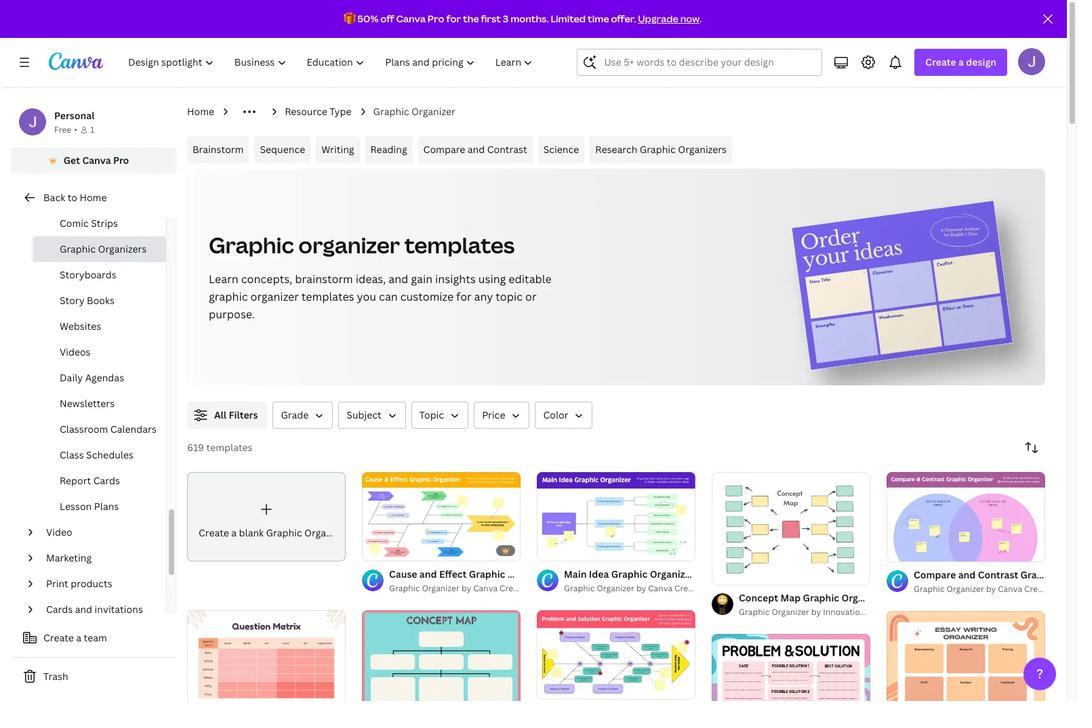 Task type: describe. For each thing, give the bounding box(es) containing it.
canva for cause and effect graphic organizer planning whiteboard in yellow green simple colorful style image
[[473, 583, 498, 595]]

Sort by button
[[1018, 435, 1046, 462]]

stud
[[1059, 584, 1077, 595]]

home inside "link"
[[80, 191, 107, 204]]

graphic
[[209, 290, 248, 304]]

creative for cause and effect graphic organizer planning whiteboard in yellow green simple colorful style image
[[500, 583, 533, 595]]

canva for "compare and contrast graphic organizer planning whiteboard in pink blue spaced color blocks style" image
[[998, 584, 1023, 595]]

schedules
[[86, 449, 133, 462]]

graphic organizer by canva creative stud link
[[914, 583, 1077, 597]]

subject button
[[339, 402, 406, 429]]

or
[[526, 290, 537, 304]]

1 vertical spatial concept map graphic organizer image
[[362, 611, 521, 702]]

graphic organizers
[[60, 243, 147, 256]]

editable
[[509, 272, 552, 287]]

ideas,
[[356, 272, 386, 287]]

topic
[[420, 409, 444, 422]]

1 horizontal spatial home
[[187, 105, 214, 118]]

graphic organizer templates
[[209, 231, 515, 260]]

sequence
[[260, 143, 305, 156]]

0 vertical spatial organizer
[[299, 231, 400, 260]]

print products link
[[41, 572, 158, 597]]

limited
[[551, 12, 586, 25]]

🎁 50% off canva pro for the first 3 months. limited time offer. upgrade now .
[[344, 12, 702, 25]]

upgrade
[[638, 12, 679, 25]]

get canva pro button
[[11, 148, 176, 174]]

offer.
[[611, 12, 636, 25]]

story books link
[[33, 288, 166, 314]]

purpose.
[[209, 307, 255, 322]]

and for contrast
[[468, 143, 485, 156]]

lesson
[[60, 500, 92, 513]]

videos
[[60, 346, 91, 359]]

0 vertical spatial for
[[446, 12, 461, 25]]

back
[[43, 191, 65, 204]]

concept
[[739, 592, 779, 605]]

to
[[68, 191, 77, 204]]

the
[[463, 12, 479, 25]]

compare
[[424, 143, 465, 156]]

report
[[60, 475, 91, 488]]

writing link
[[316, 136, 360, 163]]

creative for main idea graphic organizer planning whiteboard in purple blue green simple colorful style image
[[675, 583, 708, 595]]

months.
[[511, 12, 549, 25]]

compare and contrast link
[[418, 136, 533, 163]]

and inside the learn concepts, brainstorm ideas, and gain insights using editable graphic organizer templates you can customize for any topic or purpose.
[[389, 272, 408, 287]]

create for create a design
[[926, 56, 957, 68]]

research graphic organizers link
[[590, 136, 732, 163]]

2 vertical spatial templates
[[206, 441, 253, 454]]

orange pastel feminine essay writing graphic organizer image
[[887, 612, 1046, 702]]

class schedules link
[[33, 443, 166, 469]]

creative for "compare and contrast graphic organizer planning whiteboard in pink blue spaced color blocks style" image
[[1025, 584, 1057, 595]]

0 horizontal spatial organizers
[[98, 243, 147, 256]]

class
[[60, 449, 84, 462]]

canva for main idea graphic organizer planning whiteboard in purple blue green simple colorful style image
[[648, 583, 673, 595]]

create a team button
[[11, 625, 176, 652]]

back to home
[[43, 191, 107, 204]]

🎁
[[344, 12, 356, 25]]

cards and invitations link
[[41, 597, 158, 623]]

story
[[60, 294, 85, 307]]

websites link
[[33, 314, 166, 340]]

0 vertical spatial organizers
[[678, 143, 727, 156]]

graphic organizer by canva creative studio link for cause and effect graphic organizer planning whiteboard in yellow green simple colorful style image
[[389, 582, 560, 596]]

create a design
[[926, 56, 997, 68]]

sequence link
[[255, 136, 311, 163]]

research
[[596, 143, 638, 156]]

can
[[379, 290, 398, 304]]

color
[[543, 409, 569, 422]]

templates inside the learn concepts, brainstorm ideas, and gain insights using editable graphic organizer templates you can customize for any topic or purpose.
[[302, 290, 354, 304]]

graphic inside 'graphic organizer by canva creative stud' link
[[914, 584, 945, 595]]

by inside "concept map graphic organizer graphic organizer by innovation station"
[[812, 607, 821, 618]]

research graphic organizers
[[596, 143, 727, 156]]

graphic organizer by canva creative studio for cause and effect graphic organizer planning whiteboard in yellow green simple colorful style image
[[389, 583, 560, 595]]

studio for cause and effect graphic organizer planning whiteboard in yellow green simple colorful style image graphic organizer by canva creative studio link
[[535, 583, 560, 595]]

all
[[214, 409, 227, 422]]

comic strips link
[[33, 211, 166, 237]]

pro inside get canva pro button
[[113, 154, 129, 167]]

graphic inside research graphic organizers link
[[640, 143, 676, 156]]

•
[[74, 124, 77, 136]]

using
[[478, 272, 506, 287]]

graphic organizer
[[373, 105, 456, 118]]

compare and contrast
[[424, 143, 527, 156]]

strips
[[91, 217, 118, 230]]

canva inside button
[[82, 154, 111, 167]]

map
[[781, 592, 801, 605]]

marketing
[[46, 552, 92, 565]]

problem and solution graphic organizer planning whiteboard in red yellow purple trendy sticker style image
[[537, 611, 696, 700]]

color button
[[535, 402, 593, 429]]

a for design
[[959, 56, 964, 68]]

create a blank graphic organizer
[[199, 527, 348, 540]]

newsletters link
[[33, 391, 166, 417]]

0 horizontal spatial cards
[[46, 603, 73, 616]]

all filters
[[214, 409, 258, 422]]

0 vertical spatial cards
[[93, 475, 120, 488]]

free
[[54, 124, 71, 136]]

by for problem and solution graphic organizer planning whiteboard in red yellow purple trendy sticker style image
[[637, 583, 646, 595]]

lesson plans
[[60, 500, 119, 513]]

2 horizontal spatial templates
[[405, 231, 515, 260]]

story books
[[60, 294, 115, 307]]

team
[[84, 632, 107, 645]]

trash link
[[11, 664, 176, 691]]

studio for main idea graphic organizer planning whiteboard in purple blue green simple colorful style image's graphic organizer by canva creative studio link
[[710, 583, 735, 595]]

0 vertical spatial pro
[[428, 12, 445, 25]]

print
[[46, 578, 68, 591]]

get canva pro
[[64, 154, 129, 167]]

create a blank graphic organizer link
[[187, 473, 348, 562]]

a for blank
[[231, 527, 237, 540]]



Task type: vqa. For each thing, say whether or not it's contained in the screenshot.
Compare and Contrast
yes



Task type: locate. For each thing, give the bounding box(es) containing it.
get
[[64, 154, 80, 167]]

reading
[[371, 143, 407, 156]]

you
[[357, 290, 376, 304]]

a inside button
[[76, 632, 81, 645]]

products
[[71, 578, 112, 591]]

cards and invitations
[[46, 603, 143, 616]]

1 horizontal spatial and
[[389, 272, 408, 287]]

organizer
[[412, 105, 456, 118], [304, 527, 348, 540], [422, 583, 460, 595], [597, 583, 635, 595], [947, 584, 985, 595], [842, 592, 886, 605], [772, 607, 810, 618]]

resource
[[285, 105, 327, 118]]

1 horizontal spatial a
[[231, 527, 237, 540]]

home
[[187, 105, 214, 118], [80, 191, 107, 204]]

2 graphic organizer by canva creative studio link from the left
[[564, 582, 735, 596]]

templates up insights
[[405, 231, 515, 260]]

0 horizontal spatial templates
[[206, 441, 253, 454]]

0 horizontal spatial graphic organizer by canva creative studio link
[[389, 582, 560, 596]]

1 graphic organizer by canva creative studio link from the left
[[389, 582, 560, 596]]

None search field
[[577, 49, 823, 76]]

0 horizontal spatial pro
[[113, 154, 129, 167]]

1 horizontal spatial graphic organizer by canva creative studio link
[[564, 582, 735, 596]]

1 horizontal spatial templates
[[302, 290, 354, 304]]

create
[[926, 56, 957, 68], [199, 527, 229, 540], [43, 632, 74, 645]]

graphic organizer by innovation station link
[[739, 606, 896, 620]]

now
[[681, 12, 700, 25]]

1 vertical spatial cards
[[46, 603, 73, 616]]

concept map graphic organizer image
[[712, 473, 871, 585], [362, 611, 521, 702]]

brainstorm
[[193, 143, 244, 156]]

1 horizontal spatial cards
[[93, 475, 120, 488]]

1 horizontal spatial creative
[[675, 583, 708, 595]]

0 horizontal spatial concept map graphic organizer image
[[362, 611, 521, 702]]

blank
[[239, 527, 264, 540]]

trash
[[43, 671, 68, 684]]

main idea graphic organizer planning whiteboard in purple blue green simple colorful style image
[[537, 472, 696, 562]]

and up can
[[389, 272, 408, 287]]

1 horizontal spatial organizers
[[678, 143, 727, 156]]

organizer
[[299, 231, 400, 260], [251, 290, 299, 304]]

by
[[462, 583, 471, 595], [637, 583, 646, 595], [987, 584, 996, 595], [812, 607, 821, 618]]

any
[[474, 290, 493, 304]]

writing
[[322, 143, 354, 156]]

create for create a blank graphic organizer
[[199, 527, 229, 540]]

for down insights
[[456, 290, 472, 304]]

back to home link
[[11, 184, 176, 212]]

time
[[588, 12, 609, 25]]

1 horizontal spatial create
[[199, 527, 229, 540]]

Search search field
[[604, 50, 814, 75]]

cards up plans
[[93, 475, 120, 488]]

create a team
[[43, 632, 107, 645]]

upgrade now button
[[638, 12, 700, 25]]

2 graphic organizer by canva creative studio from the left
[[564, 583, 735, 595]]

comic strips
[[60, 217, 118, 230]]

station
[[867, 607, 896, 618]]

for left 'the' at the top left
[[446, 12, 461, 25]]

organizer up ideas,
[[299, 231, 400, 260]]

grade
[[281, 409, 309, 422]]

templates down brainstorm
[[302, 290, 354, 304]]

a
[[959, 56, 964, 68], [231, 527, 237, 540], [76, 632, 81, 645]]

1 graphic organizer by canva creative studio from the left
[[389, 583, 560, 595]]

2 vertical spatial and
[[75, 603, 92, 616]]

comic
[[60, 217, 89, 230]]

create inside button
[[43, 632, 74, 645]]

1 vertical spatial organizers
[[98, 243, 147, 256]]

1 vertical spatial pro
[[113, 154, 129, 167]]

create a blank graphic organizer element
[[187, 473, 348, 562]]

daily agendas link
[[33, 365, 166, 391]]

contrast
[[487, 143, 527, 156]]

science link
[[538, 136, 585, 163]]

question matrix table organizer image
[[187, 611, 346, 702]]

home link
[[187, 104, 214, 119]]

0 horizontal spatial studio
[[535, 583, 560, 595]]

storyboards link
[[33, 262, 166, 288]]

videos link
[[33, 340, 166, 365]]

subject
[[347, 409, 382, 422]]

a left blank
[[231, 527, 237, 540]]

1 horizontal spatial concept map graphic organizer image
[[712, 473, 871, 585]]

grade button
[[273, 402, 333, 429]]

create left design
[[926, 56, 957, 68]]

classroom calendars
[[60, 423, 157, 436]]

organizer inside the learn concepts, brainstorm ideas, and gain insights using editable graphic organizer templates you can customize for any topic or purpose.
[[251, 290, 299, 304]]

concepts,
[[241, 272, 292, 287]]

a left team
[[76, 632, 81, 645]]

2 studio from the left
[[710, 583, 735, 595]]

creative
[[500, 583, 533, 595], [675, 583, 708, 595], [1025, 584, 1057, 595]]

a for team
[[76, 632, 81, 645]]

0 vertical spatial home
[[187, 105, 214, 118]]

jacob simon image
[[1018, 48, 1046, 75]]

concept map graphic organizer link
[[739, 591, 886, 606]]

2 horizontal spatial and
[[468, 143, 485, 156]]

lesson plans link
[[33, 494, 166, 520]]

0 vertical spatial create
[[926, 56, 957, 68]]

invitations
[[95, 603, 143, 616]]

books
[[87, 294, 115, 307]]

by for the bottom concept map graphic organizer image
[[462, 583, 471, 595]]

0 horizontal spatial home
[[80, 191, 107, 204]]

0 horizontal spatial create
[[43, 632, 74, 645]]

design
[[966, 56, 997, 68]]

print products
[[46, 578, 112, 591]]

pro
[[428, 12, 445, 25], [113, 154, 129, 167]]

classroom calendars link
[[33, 417, 166, 443]]

filters
[[229, 409, 258, 422]]

3
[[503, 12, 509, 25]]

by for orange pastel feminine essay writing graphic organizer image
[[987, 584, 996, 595]]

compare and contrast graphic organizer planning whiteboard in pink blue spaced color blocks style image
[[887, 473, 1046, 562]]

2 horizontal spatial create
[[926, 56, 957, 68]]

price
[[482, 409, 505, 422]]

and for invitations
[[75, 603, 92, 616]]

home right to
[[80, 191, 107, 204]]

1 vertical spatial home
[[80, 191, 107, 204]]

a left design
[[959, 56, 964, 68]]

0 horizontal spatial creative
[[500, 583, 533, 595]]

cause and effect graphic organizer planning whiteboard in yellow green simple colorful style image
[[362, 472, 521, 562]]

studio
[[535, 583, 560, 595], [710, 583, 735, 595]]

pro left 'the' at the top left
[[428, 12, 445, 25]]

resource type
[[285, 105, 352, 118]]

619 templates
[[187, 441, 253, 454]]

1 horizontal spatial studio
[[710, 583, 735, 595]]

pro up back to home "link"
[[113, 154, 129, 167]]

0 horizontal spatial a
[[76, 632, 81, 645]]

graphic organizer by canva creative studio link for main idea graphic organizer planning whiteboard in purple blue green simple colorful style image
[[564, 582, 735, 596]]

classroom
[[60, 423, 108, 436]]

2 horizontal spatial creative
[[1025, 584, 1057, 595]]

report cards
[[60, 475, 120, 488]]

first
[[481, 12, 501, 25]]

reading link
[[365, 136, 413, 163]]

personal
[[54, 109, 95, 122]]

1 studio from the left
[[535, 583, 560, 595]]

1 horizontal spatial graphic organizer by canva creative studio
[[564, 583, 735, 595]]

and left contrast
[[468, 143, 485, 156]]

0 horizontal spatial and
[[75, 603, 92, 616]]

0 vertical spatial a
[[959, 56, 964, 68]]

organizer down concepts,
[[251, 290, 299, 304]]

graphic
[[373, 105, 409, 118], [640, 143, 676, 156], [209, 231, 294, 260], [60, 243, 96, 256], [266, 527, 302, 540], [389, 583, 420, 595], [564, 583, 595, 595], [914, 584, 945, 595], [803, 592, 840, 605], [739, 607, 770, 618]]

home up brainstorm
[[187, 105, 214, 118]]

1 vertical spatial create
[[199, 527, 229, 540]]

1 vertical spatial a
[[231, 527, 237, 540]]

websites
[[60, 320, 101, 333]]

brainstorm link
[[187, 136, 249, 163]]

price button
[[474, 402, 530, 429]]

create left team
[[43, 632, 74, 645]]

graphic inside create a blank graphic organizer element
[[266, 527, 302, 540]]

templates down all filters button
[[206, 441, 253, 454]]

gain
[[411, 272, 433, 287]]

1
[[90, 124, 94, 136]]

customize
[[400, 290, 454, 304]]

type
[[330, 105, 352, 118]]

off
[[381, 12, 394, 25]]

0 horizontal spatial graphic organizer by canva creative studio
[[389, 583, 560, 595]]

top level navigation element
[[119, 49, 545, 76]]

2 vertical spatial create
[[43, 632, 74, 645]]

brainstorm
[[295, 272, 353, 287]]

create inside dropdown button
[[926, 56, 957, 68]]

graphic organizer by canva creative stud
[[914, 584, 1077, 595]]

0 vertical spatial concept map graphic organizer image
[[712, 473, 871, 585]]

templates
[[405, 231, 515, 260], [302, 290, 354, 304], [206, 441, 253, 454]]

learn concepts, brainstorm ideas, and gain insights using editable graphic organizer templates you can customize for any topic or purpose.
[[209, 272, 552, 322]]

graphic organizer by canva creative studio for main idea graphic organizer planning whiteboard in purple blue green simple colorful style image
[[564, 583, 735, 595]]

calendars
[[110, 423, 157, 436]]

beige simple playful problem & solution graph template image
[[712, 635, 871, 702]]

create a design button
[[915, 49, 1008, 76]]

for inside the learn concepts, brainstorm ideas, and gain insights using editable graphic organizer templates you can customize for any topic or purpose.
[[456, 290, 472, 304]]

1 vertical spatial organizer
[[251, 290, 299, 304]]

create left blank
[[199, 527, 229, 540]]

and down print products
[[75, 603, 92, 616]]

1 vertical spatial templates
[[302, 290, 354, 304]]

1 horizontal spatial pro
[[428, 12, 445, 25]]

all filters button
[[187, 402, 267, 429]]

0 vertical spatial and
[[468, 143, 485, 156]]

1 vertical spatial for
[[456, 290, 472, 304]]

2 vertical spatial a
[[76, 632, 81, 645]]

canva
[[396, 12, 426, 25], [82, 154, 111, 167], [473, 583, 498, 595], [648, 583, 673, 595], [998, 584, 1023, 595]]

cards down the 'print'
[[46, 603, 73, 616]]

class schedules
[[60, 449, 133, 462]]

for
[[446, 12, 461, 25], [456, 290, 472, 304]]

2 horizontal spatial a
[[959, 56, 964, 68]]

0 vertical spatial templates
[[405, 231, 515, 260]]

create for create a team
[[43, 632, 74, 645]]

a inside dropdown button
[[959, 56, 964, 68]]

graphic organizer templates image
[[756, 169, 1046, 386], [792, 201, 1013, 371]]

daily
[[60, 372, 83, 384]]

1 vertical spatial and
[[389, 272, 408, 287]]

video link
[[41, 520, 158, 546]]

report cards link
[[33, 469, 166, 494]]



